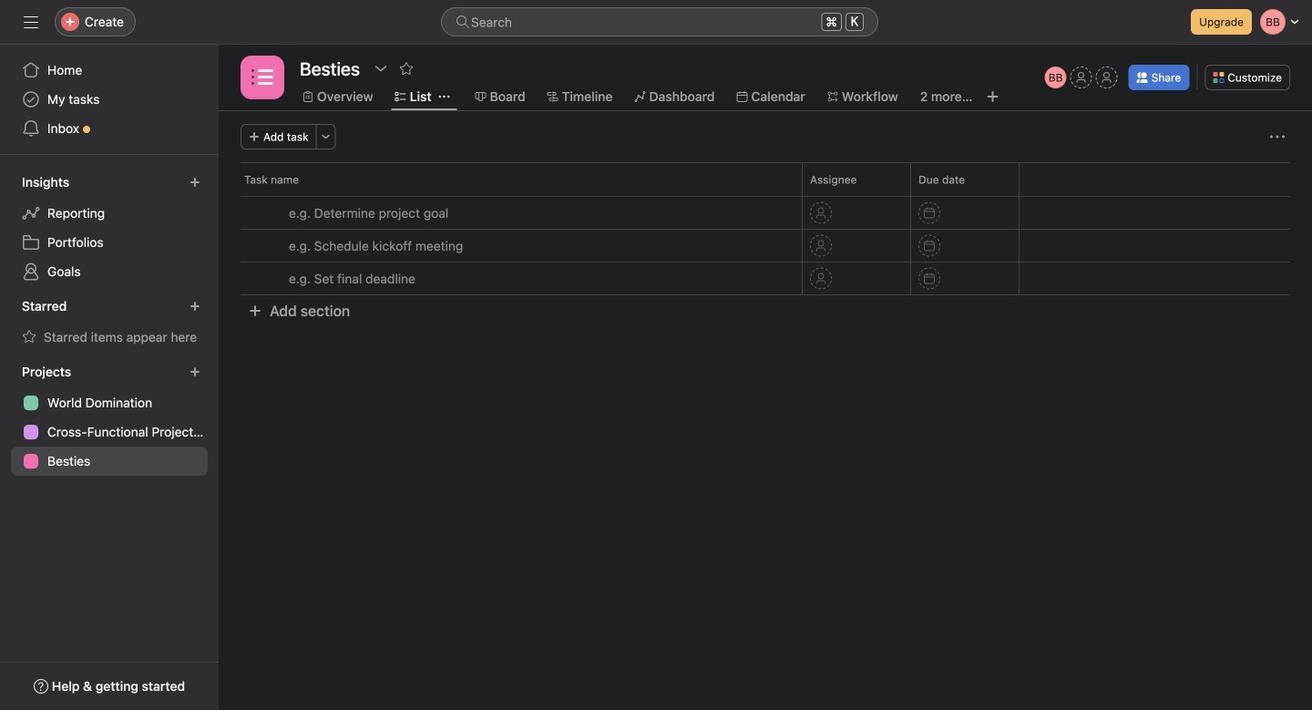 Task type: locate. For each thing, give the bounding box(es) containing it.
insights element
[[0, 166, 219, 290]]

manage project members image
[[1045, 67, 1067, 88]]

row
[[219, 162, 1312, 196], [241, 195, 1291, 197], [219, 196, 1312, 230], [219, 229, 1312, 262], [219, 262, 1312, 295]]

add to starred image
[[399, 61, 414, 76]]

None text field
[[295, 52, 365, 85]]

list image
[[252, 67, 273, 88]]

None field
[[441, 7, 879, 36]]

show options image
[[374, 61, 388, 76]]



Task type: vqa. For each thing, say whether or not it's contained in the screenshot.
the more actions "Image"
yes



Task type: describe. For each thing, give the bounding box(es) containing it.
new insights image
[[190, 177, 201, 188]]

global element
[[0, 45, 219, 154]]

Search tasks, projects, and more text field
[[441, 7, 879, 36]]

more actions image
[[1271, 129, 1285, 144]]

add items to starred image
[[190, 301, 201, 312]]

more actions image
[[320, 131, 331, 142]]

hide sidebar image
[[24, 15, 38, 29]]

new project or portfolio image
[[190, 366, 201, 377]]

tab actions image
[[439, 91, 450, 102]]

add tab image
[[986, 89, 1000, 104]]

projects element
[[0, 355, 219, 479]]

starred element
[[0, 290, 219, 355]]



